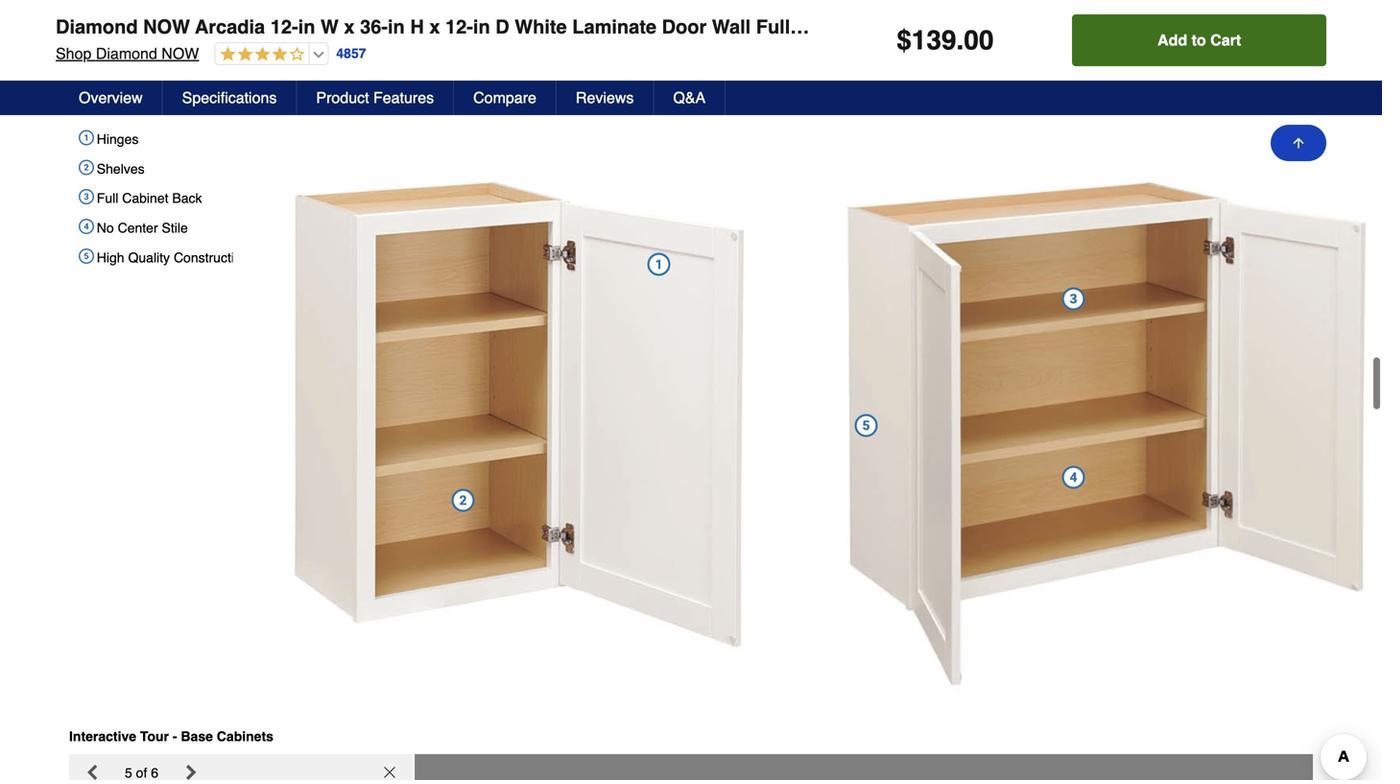 Task type: vqa. For each thing, say whether or not it's contained in the screenshot.
2nd the - from the bottom of the page
yes



Task type: locate. For each thing, give the bounding box(es) containing it.
1 horizontal spatial door
[[1217, 16, 1262, 38]]

- left specifications
[[173, 95, 177, 110]]

0 vertical spatial cabinets
[[212, 95, 269, 110]]

throws
[[1071, 24, 1111, 39]]

12- up 4 stars image in the top left of the page
[[271, 16, 298, 38]]

diamond
[[56, 16, 138, 38], [96, 45, 157, 62]]

compare
[[474, 89, 537, 107]]

compare button
[[454, 81, 557, 115]]

product
[[316, 89, 369, 107]]

now up interactive tour - wall cabinets
[[162, 45, 199, 62]]

shaker
[[1148, 16, 1212, 38]]

life
[[1050, 24, 1068, 39]]

style)
[[1267, 16, 1319, 38]]

12-
[[271, 16, 298, 38], [446, 16, 473, 38]]

interactive left the "base"
[[69, 730, 136, 745]]

diamond now arcadia 12-in w x 36-in h x 12-in d white laminate door wall fully assembled cabinet (recessed panel shaker door style)
[[56, 16, 1319, 38]]

center
[[118, 220, 158, 236]]

1 vertical spatial -
[[173, 730, 177, 745]]

12- right h
[[446, 16, 473, 38]]

w
[[321, 16, 339, 38]]

in left the d
[[473, 16, 490, 38]]

cabinets
[[212, 95, 269, 110], [217, 730, 274, 745]]

0 vertical spatial now
[[143, 16, 190, 38]]

1 horizontal spatial x
[[430, 16, 440, 38]]

cabinets for interactive tour - base cabinets
[[217, 730, 274, 745]]

features
[[374, 89, 434, 107]]

2 door from the left
[[1217, 16, 1262, 38]]

wall
[[712, 16, 751, 38], [181, 95, 208, 110]]

cabinets for interactive tour - wall cabinets
[[212, 95, 269, 110]]

0 horizontal spatial cabinet
[[122, 191, 169, 206]]

1 vertical spatial cabinets
[[217, 730, 274, 745]]

white
[[515, 16, 567, 38]]

tour for wall
[[140, 95, 169, 110]]

cart
[[1211, 31, 1242, 49]]

no
[[97, 220, 114, 236]]

0 vertical spatial tour
[[140, 95, 169, 110]]

tour left the "base"
[[140, 730, 169, 745]]

cabinet
[[914, 16, 984, 38], [122, 191, 169, 206]]

interactive up hinges
[[69, 95, 136, 110]]

resists dents, dings & scratches withstands all life throws its way
[[963, 5, 1157, 39]]

wall down shop diamond now at the left of the page
[[181, 95, 208, 110]]

interactive
[[69, 95, 136, 110], [69, 730, 136, 745]]

0 horizontal spatial in
[[298, 16, 315, 38]]

cabinets right the "base"
[[217, 730, 274, 745]]

construction
[[174, 250, 249, 265]]

1 vertical spatial tour
[[140, 730, 169, 745]]

to
[[1192, 31, 1207, 49]]

- for wall
[[173, 95, 177, 110]]

tour
[[140, 95, 169, 110], [140, 730, 169, 745]]

2 horizontal spatial in
[[473, 16, 490, 38]]

x right h
[[430, 16, 440, 38]]

1 vertical spatial diamond
[[96, 45, 157, 62]]

0 vertical spatial -
[[173, 95, 177, 110]]

1 vertical spatial interactive
[[69, 730, 136, 745]]

1 x from the left
[[344, 16, 355, 38]]

cabinets down 4 stars image in the top left of the page
[[212, 95, 269, 110]]

1 interactive from the top
[[69, 95, 136, 110]]

reviews button
[[557, 81, 654, 115]]

4 stars image
[[215, 46, 305, 64]]

1 vertical spatial cabinet
[[122, 191, 169, 206]]

scratches
[[1100, 5, 1157, 20]]

diamond up 'overview'
[[96, 45, 157, 62]]

1 - from the top
[[173, 95, 177, 110]]

1 horizontal spatial 12-
[[446, 16, 473, 38]]

in
[[298, 16, 315, 38], [388, 16, 405, 38], [473, 16, 490, 38]]

2 tour from the top
[[140, 730, 169, 745]]

$
[[897, 25, 912, 56]]

0 horizontal spatial 12-
[[271, 16, 298, 38]]

specifications
[[182, 89, 277, 107]]

00
[[964, 25, 994, 56]]

door right the laminate
[[662, 16, 707, 38]]

1 vertical spatial now
[[162, 45, 199, 62]]

1 horizontal spatial in
[[388, 16, 405, 38]]

in left w
[[298, 16, 315, 38]]

- for base
[[173, 730, 177, 745]]

- left the "base"
[[173, 730, 177, 745]]

0 vertical spatial wall
[[712, 16, 751, 38]]

add to cart button
[[1073, 14, 1327, 66]]

interactive for interactive tour - base cabinets
[[69, 730, 136, 745]]

0 horizontal spatial wall
[[181, 95, 208, 110]]

x
[[344, 16, 355, 38], [430, 16, 440, 38]]

0 vertical spatial cabinet
[[914, 16, 984, 38]]

x right w
[[344, 16, 355, 38]]

diamond up shop
[[56, 16, 138, 38]]

shop diamond now
[[56, 45, 199, 62]]

2 interactive from the top
[[69, 730, 136, 745]]

resists
[[963, 5, 1007, 20]]

-
[[173, 95, 177, 110], [173, 730, 177, 745]]

wall left the 'fully'
[[712, 16, 751, 38]]

in left h
[[388, 16, 405, 38]]

now
[[143, 16, 190, 38], [162, 45, 199, 62]]

d
[[496, 16, 510, 38]]

high
[[97, 250, 124, 265]]

tour down shop diamond now at the left of the page
[[140, 95, 169, 110]]

0 horizontal spatial door
[[662, 16, 707, 38]]

product features button
[[297, 81, 454, 115]]

1 tour from the top
[[140, 95, 169, 110]]

0 vertical spatial interactive
[[69, 95, 136, 110]]

now up shop diamond now at the left of the page
[[143, 16, 190, 38]]

2 12- from the left
[[446, 16, 473, 38]]

door right to
[[1217, 16, 1262, 38]]

0 horizontal spatial x
[[344, 16, 355, 38]]

2 x from the left
[[430, 16, 440, 38]]

withstands
[[963, 24, 1029, 39]]

2 - from the top
[[173, 730, 177, 745]]

shop
[[56, 45, 92, 62]]

panel
[[1091, 16, 1142, 38]]

door
[[662, 16, 707, 38], [1217, 16, 1262, 38]]



Task type: describe. For each thing, give the bounding box(es) containing it.
&
[[1087, 5, 1096, 20]]

2 in from the left
[[388, 16, 405, 38]]

interactive for interactive tour - wall cabinets
[[69, 95, 136, 110]]

laminate
[[573, 16, 657, 38]]

dents,
[[1011, 5, 1047, 20]]

4857
[[337, 46, 366, 61]]

1 vertical spatial wall
[[181, 95, 208, 110]]

its
[[1115, 24, 1128, 39]]

q&a button
[[654, 81, 726, 115]]

1 horizontal spatial wall
[[712, 16, 751, 38]]

1 in from the left
[[298, 16, 315, 38]]

back
[[172, 191, 202, 206]]

1 horizontal spatial cabinet
[[914, 16, 984, 38]]

add
[[1158, 31, 1188, 49]]

assembled
[[806, 16, 908, 38]]

no center stile
[[97, 220, 188, 236]]

full cabinet back
[[97, 191, 202, 206]]

overview
[[79, 89, 143, 107]]

add to cart
[[1158, 31, 1242, 49]]

shelves
[[97, 161, 145, 177]]

high quality construction
[[97, 250, 249, 265]]

hinges
[[97, 132, 139, 147]]

1 door from the left
[[662, 16, 707, 38]]

h
[[410, 16, 424, 38]]

arcadia
[[195, 16, 265, 38]]

specifications button
[[163, 81, 297, 115]]

product features
[[316, 89, 434, 107]]

dings
[[1051, 5, 1083, 20]]

arrow up image
[[1292, 135, 1307, 151]]

tour for base
[[140, 730, 169, 745]]

q&a
[[674, 89, 706, 107]]

full
[[97, 191, 118, 206]]

stile
[[162, 220, 188, 236]]

overview button
[[60, 81, 163, 115]]

(recessed
[[990, 16, 1086, 38]]

$ 139 . 00
[[897, 25, 994, 56]]

1 12- from the left
[[271, 16, 298, 38]]

base
[[181, 730, 213, 745]]

quality
[[128, 250, 170, 265]]

139
[[912, 25, 957, 56]]

0 vertical spatial diamond
[[56, 16, 138, 38]]

all
[[1033, 24, 1047, 39]]

interactive tour - base cabinets
[[69, 730, 274, 745]]

.
[[957, 25, 964, 56]]

way
[[1132, 24, 1156, 39]]

reviews
[[576, 89, 634, 107]]

interactive tour - wall cabinets
[[69, 95, 269, 110]]

fully
[[757, 16, 801, 38]]

36-
[[360, 16, 388, 38]]

3 in from the left
[[473, 16, 490, 38]]



